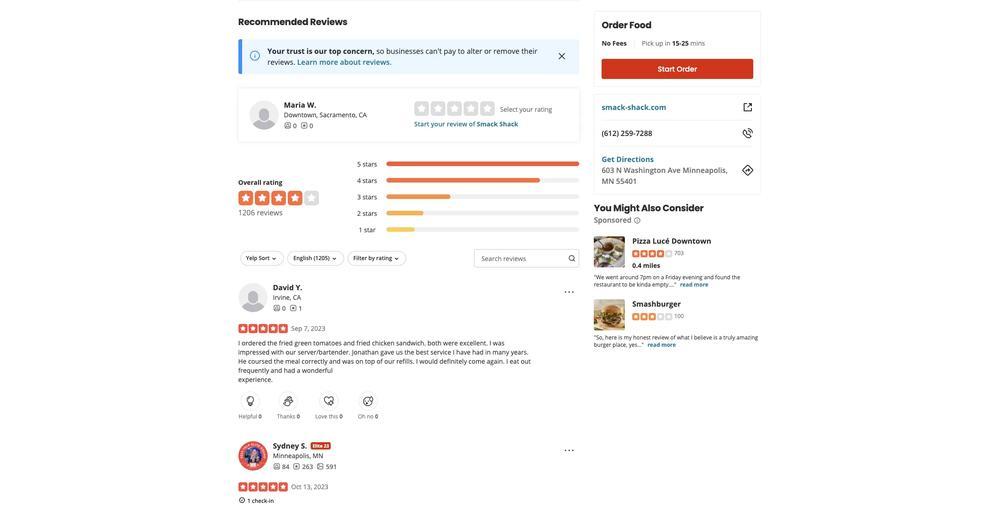 Task type: describe. For each thing, give the bounding box(es) containing it.
1 vertical spatial our
[[286, 348, 296, 357]]

smack-
[[602, 102, 628, 112]]

yes…"
[[629, 341, 644, 349]]

have
[[456, 348, 471, 357]]

remove
[[493, 46, 520, 56]]

pizza
[[632, 236, 651, 246]]

16 review v2 image
[[300, 122, 308, 130]]

english (1205)
[[293, 254, 330, 262]]

24 directions v2 image
[[742, 165, 753, 176]]

come
[[469, 357, 485, 366]]

is for my
[[618, 334, 622, 342]]

no
[[602, 39, 611, 48]]

stars for 4 stars
[[363, 176, 377, 185]]

1 for 1
[[299, 304, 302, 313]]

0 right 16 friends v2 icon
[[293, 121, 297, 130]]

chicken
[[372, 339, 394, 347]]

photo of david y. image
[[238, 283, 267, 312]]

5 star rating image for david y.
[[238, 324, 288, 333]]

oh
[[358, 413, 366, 421]]

0 vertical spatial was
[[493, 339, 505, 347]]

a inside "we went around 7pm on a friday evening and found the restaurant to be kinda empty.…"
[[661, 274, 664, 281]]

25
[[681, 39, 689, 48]]

smashburger image
[[594, 300, 625, 331]]

0 right the this
[[339, 413, 343, 421]]

1 star
[[359, 226, 376, 234]]

our inside info alert
[[314, 46, 327, 56]]

meal
[[285, 357, 300, 366]]

also
[[641, 202, 661, 215]]

filter by rating
[[353, 254, 392, 262]]

jonathan
[[352, 348, 379, 357]]

recommended reviews
[[238, 15, 347, 28]]

1 vertical spatial had
[[284, 366, 295, 375]]

24 phone v2 image
[[742, 128, 753, 139]]

more for smashburger
[[661, 341, 676, 349]]

4 star rating image for 1206 reviews
[[238, 191, 319, 205]]

0 horizontal spatial was
[[342, 357, 354, 366]]

(612)
[[602, 128, 619, 138]]

1 fried from the left
[[279, 339, 293, 347]]

i right excellent.
[[490, 339, 491, 347]]

sep 7, 2023
[[291, 324, 325, 333]]

smashburger
[[632, 299, 681, 309]]

concern,
[[343, 46, 375, 56]]

thanks 0
[[277, 413, 300, 421]]

place,
[[613, 341, 627, 349]]

your
[[267, 46, 285, 56]]

here
[[605, 334, 617, 342]]

4 stars
[[357, 176, 377, 185]]

your for select
[[519, 105, 533, 114]]

wonderful
[[302, 366, 333, 375]]

irvine,
[[273, 293, 291, 302]]

reviews. inside so businesses can't pay to alter or remove their reviews.
[[267, 57, 295, 67]]

(0 reactions) element for oh no 0
[[375, 413, 378, 421]]

kinda
[[637, 281, 651, 289]]

your trust is our top concern,
[[267, 46, 375, 56]]

smack
[[477, 120, 498, 128]]

0.4
[[632, 261, 641, 270]]

and up jonathan
[[343, 339, 355, 347]]

best
[[416, 348, 429, 357]]

0 right helpful
[[259, 413, 262, 421]]

reviews element containing 263
[[293, 463, 313, 472]]

server/bartender.
[[298, 348, 350, 357]]

alter
[[467, 46, 482, 56]]

your for start
[[431, 120, 445, 128]]

review inside "so, here is my honest review of what i believe is a truly amazing burger place, yes…"
[[652, 334, 669, 342]]

elite 23 minneapolis, mn
[[273, 443, 329, 460]]

thanks
[[277, 413, 295, 421]]

definitely
[[439, 357, 467, 366]]

excellent.
[[460, 339, 488, 347]]

ave
[[668, 165, 681, 175]]

read more link for pizza lucé downtown
[[680, 281, 708, 289]]

16 check in v2 image
[[238, 497, 246, 505]]

lucé
[[653, 236, 670, 246]]

0 vertical spatial of
[[469, 120, 475, 128]]

sydney
[[273, 441, 299, 451]]

what
[[677, 334, 690, 342]]

pick up in 15-25 mins
[[642, 39, 705, 48]]

3 stars
[[357, 193, 377, 201]]

16 chevron down v2 image for yelp sort
[[271, 255, 278, 262]]

more for pizza lucé downtown
[[694, 281, 708, 289]]

minneapolis, inside elite 23 minneapolis, mn
[[273, 452, 311, 460]]

sydney s. link
[[273, 441, 307, 451]]

and inside "we went around 7pm on a friday evening and found the restaurant to be kinda empty.…"
[[704, 274, 714, 281]]

menu image for david y.
[[564, 287, 575, 298]]

were
[[443, 339, 458, 347]]

sort
[[259, 254, 270, 262]]

read for pizza lucé downtown
[[680, 281, 693, 289]]

a inside "so, here is my honest review of what i believe is a truly amazing burger place, yes…"
[[719, 334, 722, 342]]

businesses
[[386, 46, 424, 56]]

burger
[[594, 341, 611, 349]]

fees
[[613, 39, 627, 48]]

smashburger link
[[632, 299, 681, 309]]

filter reviews by 4 stars rating element
[[348, 176, 579, 185]]

3 star rating image
[[632, 313, 673, 320]]

maria w. link
[[284, 100, 316, 110]]

out
[[521, 357, 531, 366]]

a inside "i ordered the fried green tomatoes and fried chicken sandwich. both were excellent. i was impressed with our server/bartender. jonathan gave us the best service i have had in many years. he coursed the meal correctly and was on top of our refills. i would definitely come again. i eat out frequently and had a wonderful experience."
[[297, 366, 300, 375]]

and down server/bartender.
[[329, 357, 341, 366]]

yelp
[[246, 254, 257, 262]]

  text field inside recommended reviews element
[[474, 249, 579, 268]]

i inside "so, here is my honest review of what i believe is a truly amazing burger place, yes…"
[[691, 334, 693, 342]]

2 stars
[[357, 209, 377, 218]]

oh no 0
[[358, 413, 378, 421]]

friends element containing 84
[[273, 463, 289, 472]]

reviews element for w.
[[300, 121, 313, 130]]

stars for 3 stars
[[363, 193, 377, 201]]

no fees
[[602, 39, 627, 48]]

downtown
[[671, 236, 711, 246]]

select your rating
[[500, 105, 552, 114]]

photo of maria w. image
[[249, 100, 278, 130]]

16 friends v2 image for david y.
[[273, 305, 280, 312]]

downtown,
[[284, 110, 318, 119]]

elite 23 link
[[311, 443, 331, 450]]

i left ordered
[[238, 339, 240, 347]]

23
[[324, 443, 329, 449]]

or
[[484, 46, 492, 56]]

reviews element for y.
[[289, 304, 302, 313]]

2023 for sydney s.
[[314, 483, 328, 491]]

reviews for 1206 reviews
[[257, 208, 283, 218]]

be
[[629, 281, 635, 289]]

2 reviews. from the left
[[363, 57, 392, 67]]

start for start order
[[658, 64, 675, 74]]

start order button
[[602, 59, 753, 79]]

16 friends v2 image
[[284, 122, 291, 130]]

recommended reviews element
[[209, 0, 609, 513]]

16 friends v2 image for sydney s.
[[273, 463, 280, 471]]

to inside "we went around 7pm on a friday evening and found the restaurant to be kinda empty.…"
[[622, 281, 627, 289]]

search image
[[568, 255, 576, 262]]

stars for 2 stars
[[363, 209, 377, 218]]

the down sandwich.
[[405, 348, 414, 357]]

i left eat on the right bottom
[[506, 357, 508, 366]]

703
[[674, 249, 684, 257]]

no
[[367, 413, 374, 421]]

read for smashburger
[[647, 341, 660, 349]]

start for start your review of smack shack
[[414, 120, 429, 128]]

in inside "i ordered the fried green tomatoes and fried chicken sandwich. both were excellent. i was impressed with our server/bartender. jonathan gave us the best service i have had in many years. he coursed the meal correctly and was on top of our refills. i would definitely come again. i eat out frequently and had a wonderful experience."
[[485, 348, 491, 357]]

sep
[[291, 324, 302, 333]]

miles
[[643, 261, 660, 270]]

0 right thanks
[[297, 413, 300, 421]]

2023 for david y.
[[311, 324, 325, 333]]

mn inside get directions 603 n washington ave minneapolis, mn 55401
[[602, 176, 614, 186]]

read more link for smashburger
[[647, 341, 676, 349]]

rating element
[[414, 101, 495, 116]]

many
[[492, 348, 509, 357]]

0 vertical spatial review
[[447, 120, 467, 128]]

friday
[[665, 274, 681, 281]]

eat
[[510, 357, 519, 366]]

0 vertical spatial had
[[472, 348, 484, 357]]

84
[[282, 463, 289, 471]]

read more for smashburger
[[647, 341, 676, 349]]

y.
[[296, 283, 302, 293]]

5 star rating image for sydney s.
[[238, 483, 288, 492]]

get directions 603 n washington ave minneapolis, mn 55401
[[602, 154, 728, 186]]

helpful 0
[[239, 413, 262, 421]]



Task type: vqa. For each thing, say whether or not it's contained in the screenshot.
(no rating) image
yes



Task type: locate. For each thing, give the bounding box(es) containing it.
1 16 chevron down v2 image from the left
[[271, 255, 278, 262]]

order inside button
[[677, 64, 697, 74]]

0 vertical spatial read more link
[[680, 281, 708, 289]]

by
[[368, 254, 375, 262]]

16 photos v2 image
[[317, 463, 324, 471]]

1 vertical spatial 1
[[299, 304, 302, 313]]

reviews right 1206
[[257, 208, 283, 218]]

2 fried from the left
[[356, 339, 370, 347]]

i down best
[[416, 357, 418, 366]]

2 5 star rating image from the top
[[238, 483, 288, 492]]

info alert
[[238, 39, 579, 74]]

4 star rating image up miles
[[632, 250, 673, 258]]

16 chevron down v2 image right (1205)
[[331, 255, 338, 262]]

2 16 friends v2 image from the top
[[273, 463, 280, 471]]

correctly
[[302, 357, 328, 366]]

coursed
[[248, 357, 272, 366]]

0 horizontal spatial top
[[329, 46, 341, 56]]

1 vertical spatial 16 friends v2 image
[[273, 463, 280, 471]]

1 inside "filter reviews by 1 star rating" 'element'
[[359, 226, 362, 234]]

gave
[[380, 348, 394, 357]]

2 horizontal spatial a
[[719, 334, 722, 342]]

had down meal
[[284, 366, 295, 375]]

reviews. down the so
[[363, 57, 392, 67]]

reviews element containing 1
[[289, 304, 302, 313]]

david y. irvine, ca
[[273, 283, 302, 302]]

1 horizontal spatial had
[[472, 348, 484, 357]]

believe
[[694, 334, 712, 342]]

stars
[[363, 160, 377, 168], [363, 176, 377, 185], [363, 193, 377, 201], [363, 209, 377, 218]]

minneapolis, inside get directions 603 n washington ave minneapolis, mn 55401
[[683, 165, 728, 175]]

pizza lucé downtown image
[[594, 237, 625, 268]]

1 vertical spatial top
[[365, 357, 375, 366]]

259-
[[621, 128, 636, 138]]

0 horizontal spatial fried
[[279, 339, 293, 347]]

review down rating element
[[447, 120, 467, 128]]

stars right 4
[[363, 176, 377, 185]]

the down with
[[274, 357, 284, 366]]

1 5 star rating image from the top
[[238, 324, 288, 333]]

1 vertical spatial in
[[485, 348, 491, 357]]

16 chevron down v2 image inside the filter by rating dropdown button
[[393, 255, 400, 262]]

1 horizontal spatial minneapolis,
[[683, 165, 728, 175]]

1 vertical spatial order
[[677, 64, 697, 74]]

1 vertical spatial 5 star rating image
[[238, 483, 288, 492]]

1 vertical spatial ca
[[293, 293, 301, 302]]

get
[[602, 154, 614, 164]]

1 vertical spatial 16 review v2 image
[[293, 463, 300, 471]]

0 horizontal spatial a
[[297, 366, 300, 375]]

(0 reactions) element for thanks 0
[[297, 413, 300, 421]]

16 chevron down v2 image inside yelp sort popup button
[[271, 255, 278, 262]]

maria w. downtown, sacramento, ca
[[284, 100, 367, 119]]

reviews element
[[300, 121, 313, 130], [289, 304, 302, 313], [293, 463, 313, 472]]

4 star rating image up 1206 reviews at the top
[[238, 191, 319, 205]]

in for pick up in 15-25 mins
[[665, 39, 670, 48]]

empty.…"
[[652, 281, 676, 289]]

a left friday
[[661, 274, 664, 281]]

1 right 16 check in v2 image
[[247, 497, 250, 505]]

0 vertical spatial reviews element
[[300, 121, 313, 130]]

to left be
[[622, 281, 627, 289]]

1 vertical spatial to
[[622, 281, 627, 289]]

4 stars from the top
[[363, 209, 377, 218]]

in for 1 check-in
[[269, 497, 274, 505]]

learn more about reviews.
[[297, 57, 392, 67]]

0 horizontal spatial read
[[647, 341, 660, 349]]

more left found
[[694, 281, 708, 289]]

2 horizontal spatial rating
[[535, 105, 552, 114]]

2 horizontal spatial is
[[714, 334, 718, 342]]

was
[[493, 339, 505, 347], [342, 357, 354, 366]]

the inside "we went around 7pm on a friday evening and found the restaurant to be kinda empty.…"
[[732, 274, 740, 281]]

2023 right 7,
[[311, 324, 325, 333]]

filter reviews by 2 stars rating element
[[348, 209, 579, 218]]

rating right 'overall' in the left of the page
[[263, 178, 282, 187]]

elite
[[313, 443, 323, 449]]

order up no fees
[[602, 19, 628, 32]]

stars right 3
[[363, 193, 377, 201]]

1 vertical spatial review
[[652, 334, 669, 342]]

menu image
[[564, 287, 575, 298], [564, 446, 575, 457]]

0 horizontal spatial minneapolis,
[[273, 452, 311, 460]]

1 horizontal spatial 4 star rating image
[[632, 250, 673, 258]]

and down with
[[271, 366, 282, 375]]

to inside so businesses can't pay to alter or remove their reviews.
[[458, 46, 465, 56]]

2 (0 reactions) element from the left
[[297, 413, 300, 421]]

evening
[[683, 274, 703, 281]]

1 horizontal spatial review
[[652, 334, 669, 342]]

in right up
[[665, 39, 670, 48]]

you might also consider
[[594, 202, 704, 215]]

16 chevron down v2 image
[[271, 255, 278, 262], [331, 255, 338, 262], [393, 255, 400, 262]]

15-
[[672, 39, 681, 48]]

oct 13, 2023
[[291, 483, 328, 491]]

4 (0 reactions) element from the left
[[375, 413, 378, 421]]

on down jonathan
[[355, 357, 363, 366]]

is for our
[[307, 46, 312, 56]]

1 left star
[[359, 226, 362, 234]]

1 vertical spatial on
[[355, 357, 363, 366]]

(no rating) image
[[414, 101, 495, 116]]

0 vertical spatial 5 star rating image
[[238, 324, 288, 333]]

(0 reactions) element right helpful
[[259, 413, 262, 421]]

reviews.
[[267, 57, 295, 67], [363, 57, 392, 67]]

1 inside the reviews element
[[299, 304, 302, 313]]

went
[[606, 274, 618, 281]]

ca inside david y. irvine, ca
[[293, 293, 301, 302]]

  text field
[[474, 249, 579, 268]]

love
[[315, 413, 327, 421]]

us
[[396, 348, 403, 357]]

0 horizontal spatial reviews.
[[267, 57, 295, 67]]

photos element
[[317, 463, 337, 472]]

read more left found
[[680, 281, 708, 289]]

impressed
[[238, 348, 270, 357]]

1 horizontal spatial start
[[658, 64, 675, 74]]

is left my
[[618, 334, 622, 342]]

(0 reactions) element right thanks
[[297, 413, 300, 421]]

oct
[[291, 483, 302, 491]]

he
[[238, 357, 247, 366]]

and
[[704, 274, 714, 281], [343, 339, 355, 347], [329, 357, 341, 366], [271, 366, 282, 375]]

select
[[500, 105, 518, 114]]

mn inside elite 23 minneapolis, mn
[[313, 452, 323, 460]]

1 horizontal spatial reviews
[[503, 254, 526, 263]]

3
[[357, 193, 361, 201]]

and left found
[[704, 274, 714, 281]]

minneapolis,
[[683, 165, 728, 175], [273, 452, 311, 460]]

shack.com
[[628, 102, 666, 112]]

1 horizontal spatial ca
[[359, 110, 367, 119]]

(0 reactions) element for helpful 0
[[259, 413, 262, 421]]

star
[[364, 226, 376, 234]]

2 horizontal spatial 1
[[359, 226, 362, 234]]

friends element down sydney
[[273, 463, 289, 472]]

reviews element down elite 23 minneapolis, mn
[[293, 463, 313, 472]]

1 vertical spatial reviews element
[[289, 304, 302, 313]]

ca
[[359, 110, 367, 119], [293, 293, 301, 302]]

ca right sacramento,
[[359, 110, 367, 119]]

read more for pizza lucé downtown
[[680, 281, 708, 289]]

top inside "i ordered the fried green tomatoes and fried chicken sandwich. both were excellent. i was impressed with our server/bartender. jonathan gave us the best service i have had in many years. he coursed the meal correctly and was on top of our refills. i would definitely come again. i eat out frequently and had a wonderful experience."
[[365, 357, 375, 366]]

shack
[[499, 120, 518, 128]]

of left what
[[670, 334, 676, 342]]

1 for 1 check-in
[[247, 497, 250, 505]]

is right believe at bottom right
[[714, 334, 718, 342]]

16 review v2 image for sydney s.
[[293, 463, 300, 471]]

filter reviews by 1 star rating element
[[348, 226, 579, 235]]

2 horizontal spatial 16 chevron down v2 image
[[393, 255, 400, 262]]

photo of sydney s. image
[[238, 442, 267, 471]]

w.
[[307, 100, 316, 110]]

2 vertical spatial a
[[297, 366, 300, 375]]

n
[[616, 165, 622, 175]]

filter reviews by 3 stars rating element
[[348, 193, 579, 202]]

of down gave
[[377, 357, 383, 366]]

friends element
[[284, 121, 297, 130], [273, 304, 286, 313], [273, 463, 289, 472]]

3 stars from the top
[[363, 193, 377, 201]]

so businesses can't pay to alter or remove their reviews.
[[267, 46, 537, 67]]

0 horizontal spatial our
[[286, 348, 296, 357]]

my
[[624, 334, 632, 342]]

on inside "i ordered the fried green tomatoes and fried chicken sandwich. both were excellent. i was impressed with our server/bartender. jonathan gave us the best service i have had in many years. he coursed the meal correctly and was on top of our refills. i would definitely come again. i eat out frequently and had a wonderful experience."
[[355, 357, 363, 366]]

had up come
[[472, 348, 484, 357]]

start inside recommended reviews element
[[414, 120, 429, 128]]

pay
[[444, 46, 456, 56]]

16 chevron down v2 image for filter by rating
[[393, 255, 400, 262]]

16 chevron down v2 image for english (1205)
[[331, 255, 338, 262]]

1 up sep
[[299, 304, 302, 313]]

start down (no rating) image at the left top of page
[[414, 120, 429, 128]]

1 horizontal spatial read more link
[[680, 281, 708, 289]]

0 down irvine,
[[282, 304, 286, 313]]

is up learn
[[307, 46, 312, 56]]

reviews element containing 0
[[300, 121, 313, 130]]

rating for filter by rating
[[376, 254, 392, 262]]

0 vertical spatial 16 review v2 image
[[289, 305, 297, 312]]

0 vertical spatial in
[[665, 39, 670, 48]]

more left what
[[661, 341, 676, 349]]

our down gave
[[384, 357, 395, 366]]

order down 25
[[677, 64, 697, 74]]

0 vertical spatial more
[[319, 57, 338, 67]]

1 (0 reactions) element from the left
[[259, 413, 262, 421]]

on right 7pm
[[653, 274, 660, 281]]

1 horizontal spatial fried
[[356, 339, 370, 347]]

our up meal
[[286, 348, 296, 357]]

sacramento,
[[320, 110, 357, 119]]

0 right 16 review v2 icon
[[309, 121, 313, 130]]

ordered
[[242, 339, 266, 347]]

love this 0
[[315, 413, 343, 421]]

again.
[[487, 357, 505, 366]]

0 horizontal spatial rating
[[263, 178, 282, 187]]

the up with
[[267, 339, 277, 347]]

2 vertical spatial more
[[661, 341, 676, 349]]

was up many
[[493, 339, 505, 347]]

1 horizontal spatial rating
[[376, 254, 392, 262]]

our
[[314, 46, 327, 56], [286, 348, 296, 357], [384, 357, 395, 366]]

menu image for sydney s.
[[564, 446, 575, 457]]

was down jonathan
[[342, 357, 354, 366]]

pick
[[642, 39, 654, 48]]

24 external link v2 image
[[742, 102, 753, 113]]

of inside "i ordered the fried green tomatoes and fried chicken sandwich. both were excellent. i was impressed with our server/bartender. jonathan gave us the best service i have had in many years. he coursed the meal correctly and was on top of our refills. i would definitely come again. i eat out frequently and had a wonderful experience."
[[377, 357, 383, 366]]

reviews for search reviews
[[503, 254, 526, 263]]

0 horizontal spatial ca
[[293, 293, 301, 302]]

16 friends v2 image left 84
[[273, 463, 280, 471]]

1 vertical spatial your
[[431, 120, 445, 128]]

1 vertical spatial friends element
[[273, 304, 286, 313]]

"so,
[[594, 334, 604, 342]]

2 horizontal spatial our
[[384, 357, 395, 366]]

0 horizontal spatial of
[[377, 357, 383, 366]]

our up learn
[[314, 46, 327, 56]]

directions
[[616, 154, 654, 164]]

start your review of smack shack
[[414, 120, 518, 128]]

0 vertical spatial a
[[661, 274, 664, 281]]

fried up with
[[279, 339, 293, 347]]

0 vertical spatial 16 friends v2 image
[[273, 305, 280, 312]]

3 (0 reactions) element from the left
[[339, 413, 343, 421]]

0 vertical spatial your
[[519, 105, 533, 114]]

reviews element down irvine,
[[289, 304, 302, 313]]

1 horizontal spatial more
[[661, 341, 676, 349]]

2 vertical spatial of
[[377, 357, 383, 366]]

1 vertical spatial read more link
[[647, 341, 676, 349]]

0 horizontal spatial read more link
[[647, 341, 676, 349]]

found
[[715, 274, 730, 281]]

of inside "so, here is my honest review of what i believe is a truly amazing burger place, yes…"
[[670, 334, 676, 342]]

0 vertical spatial order
[[602, 19, 628, 32]]

0 vertical spatial 1
[[359, 226, 362, 234]]

in up again.
[[485, 348, 491, 357]]

5 star rating image up ordered
[[238, 324, 288, 333]]

reviews right search
[[503, 254, 526, 263]]

years.
[[511, 348, 529, 357]]

3 16 chevron down v2 image from the left
[[393, 255, 400, 262]]

2 horizontal spatial in
[[665, 39, 670, 48]]

your right select
[[519, 105, 533, 114]]

1206 reviews
[[238, 208, 283, 218]]

55401
[[616, 176, 637, 186]]

in
[[665, 39, 670, 48], [485, 348, 491, 357], [269, 497, 274, 505]]

fried up jonathan
[[356, 339, 370, 347]]

24 info v2 image
[[249, 50, 260, 61]]

0 horizontal spatial 4 star rating image
[[238, 191, 319, 205]]

the right found
[[732, 274, 740, 281]]

2 vertical spatial reviews element
[[293, 463, 313, 472]]

100
[[674, 312, 684, 320]]

friends element for maria
[[284, 121, 297, 130]]

friends element left 16 review v2 icon
[[284, 121, 297, 130]]

1 16 friends v2 image from the top
[[273, 305, 280, 312]]

(1205)
[[314, 254, 330, 262]]

i right what
[[691, 334, 693, 342]]

rating for select your rating
[[535, 105, 552, 114]]

1 horizontal spatial reviews.
[[363, 57, 392, 67]]

2 stars from the top
[[363, 176, 377, 185]]

ca down y.
[[293, 293, 301, 302]]

0 vertical spatial to
[[458, 46, 465, 56]]

check-
[[252, 497, 269, 505]]

2 vertical spatial in
[[269, 497, 274, 505]]

1 horizontal spatial our
[[314, 46, 327, 56]]

16 chevron down v2 image inside english (1205) dropdown button
[[331, 255, 338, 262]]

None radio
[[414, 101, 429, 116], [431, 101, 445, 116], [447, 101, 462, 116], [464, 101, 478, 116], [480, 101, 495, 116], [414, 101, 429, 116], [431, 101, 445, 116], [447, 101, 462, 116], [464, 101, 478, 116], [480, 101, 495, 116]]

review right honest
[[652, 334, 669, 342]]

you
[[594, 202, 611, 215]]

so
[[376, 46, 384, 56]]

2 vertical spatial rating
[[376, 254, 392, 262]]

5 star rating image up 1 check-in
[[238, 483, 288, 492]]

top inside info alert
[[329, 46, 341, 56]]

1 vertical spatial mn
[[313, 452, 323, 460]]

16 review v2 image
[[289, 305, 297, 312], [293, 463, 300, 471]]

to right pay
[[458, 46, 465, 56]]

16 chevron down v2 image right sort
[[271, 255, 278, 262]]

(0 reactions) element right the this
[[339, 413, 343, 421]]

"so, here is my honest review of what i believe is a truly amazing burger place, yes…"
[[594, 334, 758, 349]]

0 horizontal spatial 1
[[247, 497, 250, 505]]

mn down the elite
[[313, 452, 323, 460]]

top down jonathan
[[365, 357, 375, 366]]

1 horizontal spatial 16 chevron down v2 image
[[331, 255, 338, 262]]

washington
[[624, 165, 666, 175]]

to
[[458, 46, 465, 56], [622, 281, 627, 289]]

more inside info alert
[[319, 57, 338, 67]]

your down (no rating) image at the left top of page
[[431, 120, 445, 128]]

ca inside maria w. downtown, sacramento, ca
[[359, 110, 367, 119]]

(0 reactions) element right the no
[[375, 413, 378, 421]]

start
[[658, 64, 675, 74], [414, 120, 429, 128]]

0 vertical spatial friends element
[[284, 121, 297, 130]]

(0 reactions) element for love this 0
[[339, 413, 343, 421]]

about
[[340, 57, 361, 67]]

a left truly
[[719, 334, 722, 342]]

minneapolis, down sydney s. link
[[273, 452, 311, 460]]

stars right 2
[[363, 209, 377, 218]]

16 review v2 image left 263
[[293, 463, 300, 471]]

0 vertical spatial top
[[329, 46, 341, 56]]

16 info v2 image
[[633, 217, 641, 224]]

1 vertical spatial read
[[647, 341, 660, 349]]

2023 right the 13,
[[314, 483, 328, 491]]

1 vertical spatial of
[[670, 334, 676, 342]]

0 vertical spatial ca
[[359, 110, 367, 119]]

on inside "we went around 7pm on a friday evening and found the restaurant to be kinda empty.…"
[[653, 274, 660, 281]]

2 menu image from the top
[[564, 446, 575, 457]]

1 vertical spatial rating
[[263, 178, 282, 187]]

0 horizontal spatial more
[[319, 57, 338, 67]]

i up definitely
[[453, 348, 455, 357]]

1 horizontal spatial a
[[661, 274, 664, 281]]

4 star rating image for 703
[[632, 250, 673, 258]]

2 vertical spatial our
[[384, 357, 395, 366]]

learn
[[297, 57, 317, 67]]

read
[[680, 281, 693, 289], [647, 341, 660, 349]]

5 star rating image
[[238, 324, 288, 333], [238, 483, 288, 492]]

read more left what
[[647, 341, 676, 349]]

2 16 chevron down v2 image from the left
[[331, 255, 338, 262]]

1 vertical spatial 2023
[[314, 483, 328, 491]]

a
[[661, 274, 664, 281], [719, 334, 722, 342], [297, 366, 300, 375]]

top up learn more about reviews.
[[329, 46, 341, 56]]

16 review v2 image for david y.
[[289, 305, 297, 312]]

start down up
[[658, 64, 675, 74]]

"we
[[594, 274, 604, 281]]

read right 'yes…"'
[[647, 341, 660, 349]]

a down meal
[[297, 366, 300, 375]]

1 horizontal spatial was
[[493, 339, 505, 347]]

start inside button
[[658, 64, 675, 74]]

read right empty.…"
[[680, 281, 693, 289]]

1 stars from the top
[[363, 160, 377, 168]]

read more link left what
[[647, 341, 676, 349]]

591
[[326, 463, 337, 471]]

0 horizontal spatial on
[[355, 357, 363, 366]]

close image
[[556, 51, 567, 62]]

1 horizontal spatial in
[[485, 348, 491, 357]]

1 menu image from the top
[[564, 287, 575, 298]]

rating right select
[[535, 105, 552, 114]]

1 horizontal spatial on
[[653, 274, 660, 281]]

rating inside the filter by rating dropdown button
[[376, 254, 392, 262]]

263
[[302, 463, 313, 471]]

4 star rating image
[[238, 191, 319, 205], [632, 250, 673, 258]]

0 vertical spatial minneapolis,
[[683, 165, 728, 175]]

0 horizontal spatial in
[[269, 497, 274, 505]]

rating right by
[[376, 254, 392, 262]]

friends element for david
[[273, 304, 286, 313]]

stars for 5 stars
[[363, 160, 377, 168]]

smack-shack.com link
[[602, 102, 666, 112]]

david y. link
[[273, 283, 302, 293]]

16 chevron down v2 image right filter by rating
[[393, 255, 400, 262]]

0 vertical spatial reviews
[[257, 208, 283, 218]]

1 for 1 star
[[359, 226, 362, 234]]

1 horizontal spatial read
[[680, 281, 693, 289]]

service
[[430, 348, 451, 357]]

16 friends v2 image
[[273, 305, 280, 312], [273, 463, 280, 471]]

1 horizontal spatial is
[[618, 334, 622, 342]]

16 friends v2 image down irvine,
[[273, 305, 280, 312]]

0 horizontal spatial read more
[[647, 341, 676, 349]]

0 right the no
[[375, 413, 378, 421]]

your
[[519, 105, 533, 114], [431, 120, 445, 128]]

friends element down irvine,
[[273, 304, 286, 313]]

filter reviews by 5 stars rating element
[[348, 160, 579, 169]]

consider
[[663, 202, 704, 215]]

more down your trust is our top concern,
[[319, 57, 338, 67]]

0 horizontal spatial is
[[307, 46, 312, 56]]

1 horizontal spatial to
[[622, 281, 627, 289]]

reviews. down your
[[267, 57, 295, 67]]

16 review v2 image down irvine,
[[289, 305, 297, 312]]

read more link left found
[[680, 281, 708, 289]]

reviews element down downtown,
[[300, 121, 313, 130]]

0 horizontal spatial your
[[431, 120, 445, 128]]

yelp sort button
[[240, 251, 284, 266]]

1 reviews. from the left
[[267, 57, 295, 67]]

(0 reactions) element
[[259, 413, 262, 421], [297, 413, 300, 421], [339, 413, 343, 421], [375, 413, 378, 421]]

maria
[[284, 100, 305, 110]]

in right 16 check in v2 image
[[269, 497, 274, 505]]

overall rating
[[238, 178, 282, 187]]

(612) 259-7288
[[602, 128, 652, 138]]

0 vertical spatial 2023
[[311, 324, 325, 333]]

2 horizontal spatial of
[[670, 334, 676, 342]]

search
[[481, 254, 502, 263]]

is inside info alert
[[307, 46, 312, 56]]

1 horizontal spatial of
[[469, 120, 475, 128]]



